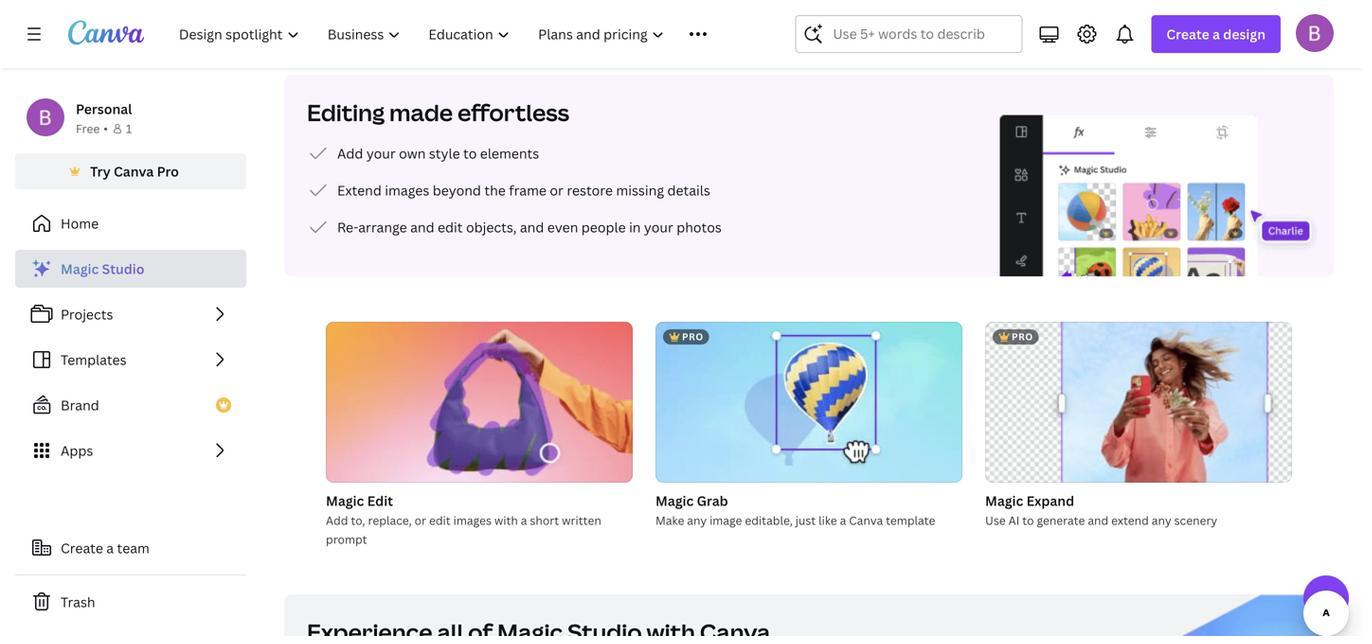Task type: vqa. For each thing, say whether or not it's contained in the screenshot.
to
yes



Task type: locate. For each thing, give the bounding box(es) containing it.
1 horizontal spatial and
[[520, 218, 544, 236]]

magic up to,
[[326, 492, 364, 510]]

frame
[[509, 181, 547, 199]]

photos
[[677, 218, 722, 236]]

your right the in
[[644, 218, 673, 236]]

details
[[667, 181, 710, 199]]

edit down "beyond" at the left of page
[[438, 218, 463, 236]]

to right style
[[463, 144, 477, 162]]

to right ai
[[1023, 513, 1034, 529]]

or
[[550, 181, 564, 199], [415, 513, 426, 529]]

studio
[[102, 260, 144, 278]]

create
[[1167, 25, 1210, 43], [61, 540, 103, 558]]

magic
[[61, 260, 99, 278], [326, 492, 364, 510], [656, 492, 694, 510], [985, 492, 1024, 510]]

a inside dropdown button
[[1213, 25, 1220, 43]]

magic inside 'magic edit add to, replace, or edit images with a short written prompt'
[[326, 492, 364, 510]]

re-
[[337, 218, 358, 236]]

magic expand group
[[985, 322, 1292, 531]]

1 horizontal spatial list
[[307, 142, 722, 239]]

magic for magic grab make any image editable, just like a canva template
[[656, 492, 694, 510]]

pro inside magic grab group
[[682, 331, 704, 343]]

1 any from the left
[[687, 513, 707, 529]]

canva right try
[[114, 162, 154, 180]]

1 horizontal spatial images
[[453, 513, 492, 529]]

0 horizontal spatial pro group
[[656, 322, 963, 483]]

1 vertical spatial edit
[[429, 513, 451, 529]]

a left design
[[1213, 25, 1220, 43]]

create a design button
[[1152, 15, 1281, 53]]

create left design
[[1167, 25, 1210, 43]]

0 vertical spatial to
[[463, 144, 477, 162]]

canva inside the magic grab make any image editable, just like a canva template
[[849, 513, 883, 529]]

0 vertical spatial your
[[367, 144, 396, 162]]

0 vertical spatial edit
[[438, 218, 463, 236]]

effortless
[[458, 97, 570, 128]]

1 horizontal spatial to
[[1023, 513, 1034, 529]]

1 vertical spatial your
[[644, 218, 673, 236]]

list
[[307, 142, 722, 239], [15, 250, 246, 470]]

extend
[[1112, 513, 1149, 529]]

written
[[562, 513, 602, 529]]

any inside the magic expand use ai to generate and extend any scenery
[[1152, 513, 1172, 529]]

a right like
[[840, 513, 846, 529]]

pro
[[682, 331, 704, 343], [1012, 331, 1034, 343]]

magic edit group
[[326, 322, 633, 550]]

1 pro group from the left
[[656, 322, 963, 483]]

or inside 'magic edit add to, replace, or edit images with a short written prompt'
[[415, 513, 426, 529]]

add up the 'extend' at the left of page
[[337, 144, 363, 162]]

0 horizontal spatial list
[[15, 250, 246, 470]]

magic inside the magic grab make any image editable, just like a canva template
[[656, 492, 694, 510]]

try
[[90, 162, 111, 180]]

0 horizontal spatial and
[[410, 218, 435, 236]]

images inside 'magic edit add to, replace, or edit images with a short written prompt'
[[453, 513, 492, 529]]

1 vertical spatial add
[[326, 513, 348, 529]]

top level navigation element
[[167, 15, 750, 53], [167, 15, 750, 53]]

team
[[117, 540, 150, 558]]

make
[[656, 513, 684, 529]]

0 vertical spatial add
[[337, 144, 363, 162]]

bob builder image
[[1296, 14, 1334, 52]]

and
[[410, 218, 435, 236], [520, 218, 544, 236], [1088, 513, 1109, 529]]

any inside the magic grab make any image editable, just like a canva template
[[687, 513, 707, 529]]

any right extend
[[1152, 513, 1172, 529]]

people
[[582, 218, 626, 236]]

•
[[104, 121, 108, 136]]

1 horizontal spatial pro group
[[985, 322, 1292, 483]]

0 horizontal spatial create
[[61, 540, 103, 558]]

a left team
[[106, 540, 114, 558]]

editing made effortless
[[307, 97, 570, 128]]

1 vertical spatial to
[[1023, 513, 1034, 529]]

apps link
[[15, 432, 246, 470]]

0 horizontal spatial images
[[385, 181, 429, 199]]

images down own
[[385, 181, 429, 199]]

projects
[[61, 306, 113, 324]]

edit inside 'magic edit add to, replace, or edit images with a short written prompt'
[[429, 513, 451, 529]]

1
[[126, 121, 132, 136]]

1 vertical spatial list
[[15, 250, 246, 470]]

1 vertical spatial images
[[453, 513, 492, 529]]

or inside list
[[550, 181, 564, 199]]

or for frame
[[550, 181, 564, 199]]

ai
[[1009, 513, 1020, 529]]

and inside the magic expand use ai to generate and extend any scenery
[[1088, 513, 1109, 529]]

0 horizontal spatial canva
[[114, 162, 154, 180]]

edit
[[438, 218, 463, 236], [429, 513, 451, 529]]

create left team
[[61, 540, 103, 558]]

restore
[[567, 181, 613, 199]]

the
[[484, 181, 506, 199]]

and left extend
[[1088, 513, 1109, 529]]

1 horizontal spatial create
[[1167, 25, 1210, 43]]

and right arrange
[[410, 218, 435, 236]]

pro group for magic grab
[[656, 322, 963, 483]]

2 any from the left
[[1152, 513, 1172, 529]]

edit right replace,
[[429, 513, 451, 529]]

a right the with
[[521, 513, 527, 529]]

or right frame
[[550, 181, 564, 199]]

just
[[796, 513, 816, 529]]

a inside 'magic edit add to, replace, or edit images with a short written prompt'
[[521, 513, 527, 529]]

0 vertical spatial or
[[550, 181, 564, 199]]

your
[[367, 144, 396, 162], [644, 218, 673, 236]]

2 pro group from the left
[[985, 322, 1292, 483]]

1 pro from the left
[[682, 331, 704, 343]]

magic up make
[[656, 492, 694, 510]]

magic inside 'link'
[[61, 260, 99, 278]]

0 horizontal spatial to
[[463, 144, 477, 162]]

extend images beyond the frame or restore missing details
[[337, 181, 710, 199]]

0 vertical spatial list
[[307, 142, 722, 239]]

and left even
[[520, 218, 544, 236]]

images left the with
[[453, 513, 492, 529]]

a
[[1213, 25, 1220, 43], [521, 513, 527, 529], [840, 513, 846, 529], [106, 540, 114, 558]]

any
[[687, 513, 707, 529], [1152, 513, 1172, 529]]

magic up use
[[985, 492, 1024, 510]]

1 horizontal spatial or
[[550, 181, 564, 199]]

1 vertical spatial canva
[[849, 513, 883, 529]]

0 horizontal spatial any
[[687, 513, 707, 529]]

magic expand image
[[985, 322, 1292, 483]]

magic studio link
[[15, 250, 246, 288]]

or right replace,
[[415, 513, 426, 529]]

pro group
[[656, 322, 963, 483], [985, 322, 1292, 483]]

magic grab group
[[656, 322, 963, 531]]

any down grab
[[687, 513, 707, 529]]

try canva pro button
[[15, 153, 246, 189]]

try canva pro
[[90, 162, 179, 180]]

1 horizontal spatial pro
[[1012, 331, 1034, 343]]

0 vertical spatial canva
[[114, 162, 154, 180]]

templates link
[[15, 341, 246, 379]]

create inside dropdown button
[[1167, 25, 1210, 43]]

even
[[547, 218, 578, 236]]

1 horizontal spatial canva
[[849, 513, 883, 529]]

projects link
[[15, 296, 246, 334]]

0 vertical spatial create
[[1167, 25, 1210, 43]]

group
[[326, 322, 633, 483]]

your left own
[[367, 144, 396, 162]]

trash link
[[15, 584, 246, 622]]

magic grab image
[[656, 322, 963, 483]]

images
[[385, 181, 429, 199], [453, 513, 492, 529]]

arrange
[[358, 218, 407, 236]]

edit
[[367, 492, 393, 510]]

magic left "studio"
[[61, 260, 99, 278]]

to inside the magic expand use ai to generate and extend any scenery
[[1023, 513, 1034, 529]]

add left to,
[[326, 513, 348, 529]]

pro inside magic expand group
[[1012, 331, 1034, 343]]

add
[[337, 144, 363, 162], [326, 513, 348, 529]]

to inside list
[[463, 144, 477, 162]]

2 pro from the left
[[1012, 331, 1034, 343]]

create inside button
[[61, 540, 103, 558]]

magic inside the magic expand use ai to generate and extend any scenery
[[985, 492, 1024, 510]]

canva
[[114, 162, 154, 180], [849, 513, 883, 529]]

canva right like
[[849, 513, 883, 529]]

0 horizontal spatial pro
[[682, 331, 704, 343]]

1 vertical spatial create
[[61, 540, 103, 558]]

0 horizontal spatial or
[[415, 513, 426, 529]]

1 vertical spatial or
[[415, 513, 426, 529]]

None search field
[[795, 15, 1023, 53]]

2 horizontal spatial and
[[1088, 513, 1109, 529]]

pro
[[157, 162, 179, 180]]

1 horizontal spatial any
[[1152, 513, 1172, 529]]

to
[[463, 144, 477, 162], [1023, 513, 1034, 529]]



Task type: describe. For each thing, give the bounding box(es) containing it.
style
[[429, 144, 460, 162]]

magic grab make any image editable, just like a canva template
[[656, 492, 936, 529]]

grab
[[697, 492, 728, 510]]

trash
[[61, 594, 95, 612]]

templates
[[61, 351, 127, 369]]

home
[[61, 215, 99, 233]]

magic edit image
[[326, 322, 633, 483]]

made
[[389, 97, 453, 128]]

template
[[886, 513, 936, 529]]

brand
[[61, 397, 99, 415]]

create a design
[[1167, 25, 1266, 43]]

scenery
[[1174, 513, 1218, 529]]

create for create a team
[[61, 540, 103, 558]]

like
[[819, 513, 837, 529]]

missing
[[616, 181, 664, 199]]

pro for expand
[[1012, 331, 1034, 343]]

add inside list
[[337, 144, 363, 162]]

? button
[[1304, 576, 1349, 622]]

objects,
[[466, 218, 517, 236]]

to,
[[351, 513, 365, 529]]

free •
[[76, 121, 108, 136]]

use
[[985, 513, 1006, 529]]

1 horizontal spatial your
[[644, 218, 673, 236]]

a inside the magic grab make any image editable, just like a canva template
[[840, 513, 846, 529]]

free
[[76, 121, 100, 136]]

0 vertical spatial images
[[385, 181, 429, 199]]

prompt
[[326, 532, 367, 548]]

extend
[[337, 181, 382, 199]]

add inside 'magic edit add to, replace, or edit images with a short written prompt'
[[326, 513, 348, 529]]

create a team button
[[15, 530, 246, 568]]

list containing magic studio
[[15, 250, 246, 470]]

short
[[530, 513, 559, 529]]

magic for magic edit add to, replace, or edit images with a short written prompt
[[326, 492, 364, 510]]

magic for magic expand use ai to generate and extend any scenery
[[985, 492, 1024, 510]]

?
[[1321, 585, 1332, 612]]

add your own style to elements
[[337, 144, 539, 162]]

apps
[[61, 442, 93, 460]]

magic expand use ai to generate and extend any scenery
[[985, 492, 1218, 529]]

own
[[399, 144, 426, 162]]

in
[[629, 218, 641, 236]]

design
[[1223, 25, 1266, 43]]

edit inside list
[[438, 218, 463, 236]]

create for create a design
[[1167, 25, 1210, 43]]

a inside button
[[106, 540, 114, 558]]

personal
[[76, 100, 132, 118]]

image
[[710, 513, 742, 529]]

Search search field
[[833, 16, 985, 52]]

create a team
[[61, 540, 150, 558]]

pro for grab
[[682, 331, 704, 343]]

beyond
[[433, 181, 481, 199]]

editing
[[307, 97, 385, 128]]

expand
[[1027, 492, 1075, 510]]

list containing add your own style to elements
[[307, 142, 722, 239]]

replace,
[[368, 513, 412, 529]]

0 horizontal spatial your
[[367, 144, 396, 162]]

magic for magic studio
[[61, 260, 99, 278]]

or for replace,
[[415, 513, 426, 529]]

with
[[494, 513, 518, 529]]

magic studio
[[61, 260, 144, 278]]

generate
[[1037, 513, 1085, 529]]

elements
[[480, 144, 539, 162]]

re-arrange and edit objects, and even people in your photos
[[337, 218, 722, 236]]

editable,
[[745, 513, 793, 529]]

to for elements
[[463, 144, 477, 162]]

brand link
[[15, 387, 246, 424]]

canva inside "button"
[[114, 162, 154, 180]]

home link
[[15, 205, 246, 243]]

magic edit add to, replace, or edit images with a short written prompt
[[326, 492, 602, 548]]

pro group for magic expand
[[985, 322, 1292, 483]]

to for generate
[[1023, 513, 1034, 529]]



